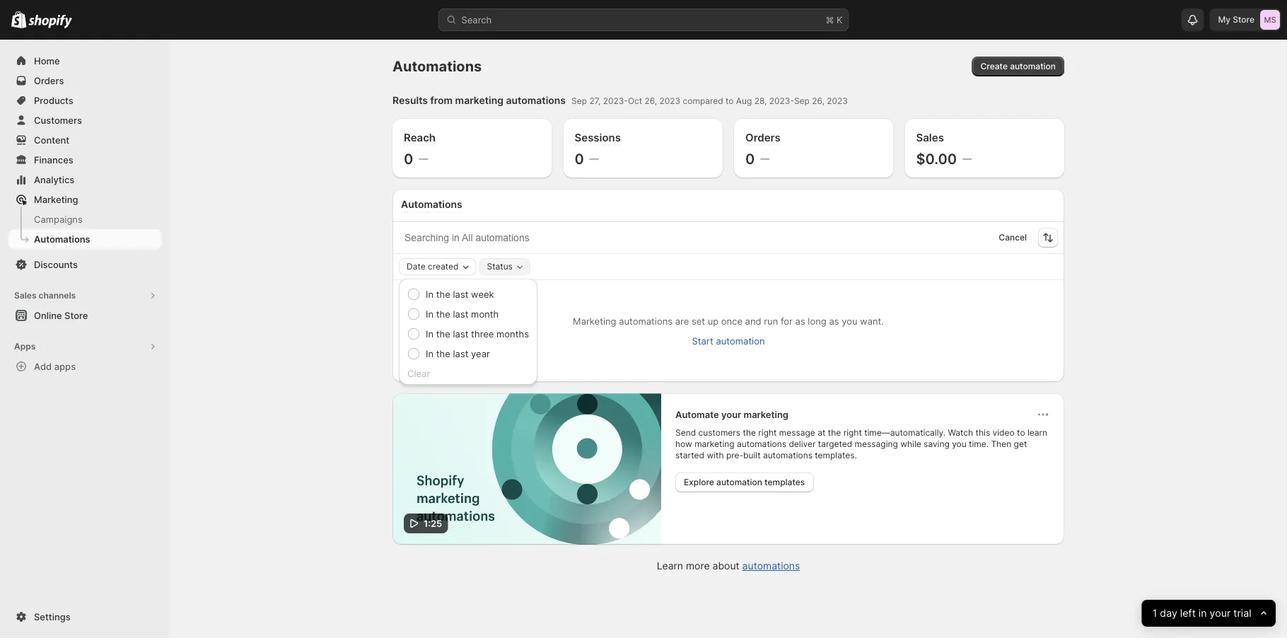 Task type: describe. For each thing, give the bounding box(es) containing it.
with
[[707, 450, 724, 461]]

the for in the last week
[[436, 289, 451, 300]]

store for my store
[[1233, 15, 1255, 25]]

sales channels
[[14, 290, 76, 301]]

apps button
[[8, 337, 161, 357]]

deliver
[[789, 439, 816, 449]]

year
[[471, 348, 490, 359]]

1 right from the left
[[759, 428, 777, 438]]

in the last year
[[426, 348, 490, 359]]

aug
[[736, 96, 752, 106]]

more
[[686, 560, 710, 572]]

status button
[[480, 259, 530, 274]]

then
[[991, 439, 1012, 449]]

at
[[818, 428, 826, 438]]

in the last three months
[[426, 328, 529, 339]]

campaigns link
[[8, 209, 161, 229]]

0 horizontal spatial you
[[842, 316, 858, 326]]

⌘ k
[[826, 14, 843, 25]]

send customers the right message at the right time—automatically. watch this video to learn how marketing automations deliver targeted messaging while saving you time. then get started with pre-built automations templates.
[[676, 428, 1048, 461]]

automations right about
[[743, 560, 800, 572]]

add
[[34, 361, 52, 372]]

0 for orders 0 —
[[746, 150, 755, 167]]

1 as from the left
[[796, 316, 806, 326]]

finances link
[[8, 150, 161, 170]]

sales $0.00 —
[[916, 131, 972, 167]]

and
[[745, 316, 762, 326]]

1:25 button
[[393, 393, 661, 545]]

sales for channels
[[14, 290, 36, 301]]

last for month
[[453, 308, 469, 319]]

my store
[[1219, 15, 1255, 25]]

discounts link
[[8, 255, 161, 274]]

$0.00
[[916, 150, 957, 167]]

settings link
[[8, 607, 161, 627]]

the up targeted on the right bottom of page
[[828, 428, 841, 438]]

marketing link
[[8, 190, 161, 209]]

customers
[[699, 428, 741, 438]]

to inside 'results from marketing automations sep 27, 2023-oct 26, 2023 compared to aug 28, 2023-sep 26, 2023'
[[726, 96, 734, 106]]

add apps button
[[8, 357, 161, 376]]

trial
[[1234, 607, 1252, 619]]

my store image
[[1261, 10, 1280, 30]]

27,
[[590, 96, 601, 106]]

products
[[34, 95, 73, 106]]

while
[[901, 439, 922, 449]]

left
[[1181, 607, 1196, 619]]

templates.
[[815, 450, 857, 461]]

create automation
[[981, 61, 1056, 71]]

1
[[1153, 607, 1158, 619]]

analytics link
[[8, 170, 161, 190]]

the up built
[[743, 428, 756, 438]]

started
[[676, 450, 705, 461]]

start automation
[[692, 335, 765, 346]]

last for week
[[453, 289, 469, 300]]

saving
[[924, 439, 950, 449]]

settings
[[34, 611, 71, 622]]

automate
[[676, 409, 719, 420]]

built
[[744, 450, 761, 461]]

— for orders 0 —
[[761, 153, 770, 164]]

up
[[708, 316, 719, 326]]

compared
[[683, 96, 723, 106]]

start automation link
[[684, 331, 774, 351]]

sessions 0 —
[[575, 131, 621, 167]]

add apps
[[34, 361, 76, 372]]

search
[[462, 14, 492, 25]]

online store button
[[0, 306, 170, 325]]

explore automation templates
[[684, 477, 805, 487]]

content
[[34, 134, 69, 145]]

1 26, from the left
[[645, 96, 657, 106]]

⌘
[[826, 14, 834, 25]]

orders for orders 0 —
[[746, 131, 781, 144]]

my
[[1219, 15, 1231, 25]]

1 day left in your trial
[[1153, 607, 1252, 619]]

about
[[713, 560, 740, 572]]

sales for $0.00
[[916, 131, 944, 144]]

finances
[[34, 154, 73, 165]]

explore automation templates link
[[676, 473, 814, 492]]

store for online store
[[64, 310, 88, 321]]

marketing for marketing
[[34, 194, 78, 205]]

1 2023- from the left
[[603, 96, 628, 106]]

2 2023- from the left
[[770, 96, 794, 106]]

targeted
[[818, 439, 853, 449]]

time—automatically.
[[865, 428, 946, 438]]

your inside dropdown button
[[1210, 607, 1231, 619]]

online
[[34, 310, 62, 321]]

automation for create
[[1010, 61, 1056, 71]]

this
[[976, 428, 991, 438]]

online store
[[34, 310, 88, 321]]

cancel button
[[993, 229, 1033, 246]]

week
[[471, 289, 494, 300]]

in the last month
[[426, 308, 499, 319]]

month
[[471, 308, 499, 319]]

send
[[676, 428, 696, 438]]

orders 0 —
[[746, 131, 781, 167]]

created
[[428, 261, 459, 272]]

home link
[[8, 51, 161, 71]]

three
[[471, 328, 494, 339]]

1 day left in your trial button
[[1142, 600, 1276, 627]]

2 sep from the left
[[794, 96, 810, 106]]



Task type: locate. For each thing, give the bounding box(es) containing it.
automations link
[[743, 560, 800, 572]]

0 horizontal spatial orders
[[34, 75, 64, 86]]

2 2023 from the left
[[827, 96, 848, 106]]

last for year
[[453, 348, 469, 359]]

automations down "campaigns"
[[34, 233, 90, 244]]

pre-
[[727, 450, 744, 461]]

customers link
[[8, 110, 161, 130]]

1 horizontal spatial sales
[[916, 131, 944, 144]]

orders link
[[8, 71, 161, 91]]

2 right from the left
[[844, 428, 862, 438]]

28,
[[755, 96, 767, 106]]

to left "aug"
[[726, 96, 734, 106]]

k
[[837, 14, 843, 25]]

orders
[[34, 75, 64, 86], [746, 131, 781, 144]]

1 0 from the left
[[404, 150, 413, 167]]

you down the "watch"
[[952, 439, 967, 449]]

last down in the last week
[[453, 308, 469, 319]]

0 inside the reach 0 —
[[404, 150, 413, 167]]

automation for start
[[716, 335, 765, 346]]

the for in the last month
[[436, 308, 451, 319]]

automation down pre-
[[717, 477, 763, 487]]

reach
[[404, 131, 436, 144]]

1 horizontal spatial store
[[1233, 15, 1255, 25]]

1 vertical spatial marketing
[[573, 316, 617, 326]]

marketing right from
[[455, 94, 504, 106]]

marketing
[[455, 94, 504, 106], [744, 409, 789, 420], [695, 439, 735, 449]]

in
[[426, 289, 434, 300], [426, 308, 434, 319], [426, 328, 434, 339], [426, 348, 434, 359]]

— down sessions at the top left of page
[[590, 153, 599, 164]]

0 horizontal spatial 2023-
[[603, 96, 628, 106]]

sessions
[[575, 131, 621, 144]]

the for in the last year
[[436, 348, 451, 359]]

1 vertical spatial your
[[1210, 607, 1231, 619]]

2023- right 27,
[[603, 96, 628, 106]]

0 horizontal spatial store
[[64, 310, 88, 321]]

orders down 28,
[[746, 131, 781, 144]]

0 vertical spatial to
[[726, 96, 734, 106]]

0 vertical spatial orders
[[34, 75, 64, 86]]

are
[[675, 316, 689, 326]]

automations up built
[[737, 439, 787, 449]]

2 horizontal spatial marketing
[[744, 409, 789, 420]]

4 — from the left
[[963, 153, 972, 164]]

0 horizontal spatial your
[[722, 409, 742, 420]]

as
[[796, 316, 806, 326], [829, 316, 839, 326]]

last down in the last month
[[453, 328, 469, 339]]

Searching in All automations field
[[400, 229, 962, 247]]

2 horizontal spatial 0
[[746, 150, 755, 167]]

2 0 from the left
[[575, 150, 584, 167]]

0 horizontal spatial as
[[796, 316, 806, 326]]

0 down reach
[[404, 150, 413, 167]]

automations
[[393, 58, 482, 75], [401, 198, 462, 210], [34, 233, 90, 244]]

0 horizontal spatial marketing
[[34, 194, 78, 205]]

in for in the last month
[[426, 308, 434, 319]]

4 in from the top
[[426, 348, 434, 359]]

marketing for marketing automations are set up once and run for as long as you want.
[[573, 316, 617, 326]]

the for in the last three months
[[436, 328, 451, 339]]

automations down the reach 0 —
[[401, 198, 462, 210]]

0
[[404, 150, 413, 167], [575, 150, 584, 167], [746, 150, 755, 167]]

marketing up message
[[744, 409, 789, 420]]

0 horizontal spatial sales
[[14, 290, 36, 301]]

— for reach 0 —
[[419, 153, 428, 164]]

in left "year"
[[426, 348, 434, 359]]

the
[[436, 289, 451, 300], [436, 308, 451, 319], [436, 328, 451, 339], [436, 348, 451, 359], [743, 428, 756, 438], [828, 428, 841, 438]]

right up built
[[759, 428, 777, 438]]

the up in the last year
[[436, 328, 451, 339]]

marketing up the with
[[695, 439, 735, 449]]

1 vertical spatial to
[[1017, 428, 1025, 438]]

automations up from
[[393, 58, 482, 75]]

1 horizontal spatial you
[[952, 439, 967, 449]]

sep right 28,
[[794, 96, 810, 106]]

time.
[[969, 439, 989, 449]]

start
[[692, 335, 714, 346]]

0 vertical spatial store
[[1233, 15, 1255, 25]]

message
[[779, 428, 816, 438]]

right up targeted on the right bottom of page
[[844, 428, 862, 438]]

last up in the last month
[[453, 289, 469, 300]]

channels
[[39, 290, 76, 301]]

1 horizontal spatial 2023-
[[770, 96, 794, 106]]

sales inside "sales $0.00 —"
[[916, 131, 944, 144]]

4 last from the top
[[453, 348, 469, 359]]

— down reach
[[419, 153, 428, 164]]

store inside button
[[64, 310, 88, 321]]

3 — from the left
[[761, 153, 770, 164]]

in
[[1199, 607, 1207, 619]]

from
[[430, 94, 453, 106]]

store
[[1233, 15, 1255, 25], [64, 310, 88, 321]]

1 horizontal spatial right
[[844, 428, 862, 438]]

automations link
[[8, 229, 161, 249]]

0 vertical spatial your
[[722, 409, 742, 420]]

automation for explore
[[717, 477, 763, 487]]

in down date created
[[426, 289, 434, 300]]

to up get
[[1017, 428, 1025, 438]]

1 horizontal spatial to
[[1017, 428, 1025, 438]]

shopify image
[[11, 11, 26, 28]]

marketing inside send customers the right message at the right time—automatically. watch this video to learn how marketing automations deliver targeted messaging while saving you time. then get started with pre-built automations templates.
[[695, 439, 735, 449]]

26, right oct
[[645, 96, 657, 106]]

3 0 from the left
[[746, 150, 755, 167]]

1 horizontal spatial sep
[[794, 96, 810, 106]]

the up in the last month
[[436, 289, 451, 300]]

0 vertical spatial marketing
[[455, 94, 504, 106]]

templates
[[765, 477, 805, 487]]

0 inside sessions 0 —
[[575, 150, 584, 167]]

0 vertical spatial automations
[[393, 58, 482, 75]]

shopify image
[[28, 14, 72, 29]]

1 sep from the left
[[572, 96, 587, 106]]

1:25
[[424, 518, 442, 529]]

1 horizontal spatial orders
[[746, 131, 781, 144]]

in for in the last year
[[426, 348, 434, 359]]

automations down the deliver
[[763, 450, 813, 461]]

the left "year"
[[436, 348, 451, 359]]

2 vertical spatial marketing
[[695, 439, 735, 449]]

3 in from the top
[[426, 328, 434, 339]]

in for in the last three months
[[426, 328, 434, 339]]

0 down sessions at the top left of page
[[575, 150, 584, 167]]

in for in the last week
[[426, 289, 434, 300]]

in the last week
[[426, 289, 494, 300]]

you left the want.
[[842, 316, 858, 326]]

1 vertical spatial marketing
[[744, 409, 789, 420]]

messaging
[[855, 439, 898, 449]]

sales up $0.00 on the top
[[916, 131, 944, 144]]

sales inside 'button'
[[14, 290, 36, 301]]

1 horizontal spatial as
[[829, 316, 839, 326]]

date
[[407, 261, 426, 272]]

once
[[721, 316, 743, 326]]

— down 28,
[[761, 153, 770, 164]]

automations
[[506, 94, 566, 106], [619, 316, 673, 326], [737, 439, 787, 449], [763, 450, 813, 461], [743, 560, 800, 572]]

marketing automations are set up once and run for as long as you want.
[[573, 316, 884, 326]]

0 vertical spatial sales
[[916, 131, 944, 144]]

— inside sessions 0 —
[[590, 153, 599, 164]]

0 down "aug"
[[746, 150, 755, 167]]

1 horizontal spatial your
[[1210, 607, 1231, 619]]

in down in the last week
[[426, 308, 434, 319]]

you inside send customers the right message at the right time—automatically. watch this video to learn how marketing automations deliver targeted messaging while saving you time. then get started with pre-built automations templates.
[[952, 439, 967, 449]]

2 vertical spatial automations
[[34, 233, 90, 244]]

automations left are
[[619, 316, 673, 326]]

— for sales $0.00 —
[[963, 153, 972, 164]]

to inside send customers the right message at the right time—automatically. watch this video to learn how marketing automations deliver targeted messaging while saving you time. then get started with pre-built automations templates.
[[1017, 428, 1025, 438]]

apps
[[14, 341, 36, 352]]

1 horizontal spatial 26,
[[812, 96, 825, 106]]

orders down home
[[34, 75, 64, 86]]

last for three
[[453, 328, 469, 339]]

0 vertical spatial marketing
[[34, 194, 78, 205]]

sep left 27,
[[572, 96, 587, 106]]

0 horizontal spatial 2023
[[660, 96, 681, 106]]

2 last from the top
[[453, 308, 469, 319]]

day
[[1161, 607, 1178, 619]]

1 horizontal spatial marketing
[[573, 316, 617, 326]]

automation
[[1010, 61, 1056, 71], [716, 335, 765, 346], [717, 477, 763, 487]]

online store link
[[8, 306, 161, 325]]

1 horizontal spatial marketing
[[695, 439, 735, 449]]

last left "year"
[[453, 348, 469, 359]]

1 in from the top
[[426, 289, 434, 300]]

learn
[[1028, 428, 1048, 438]]

sales channels button
[[8, 286, 161, 306]]

2 vertical spatial automation
[[717, 477, 763, 487]]

2 — from the left
[[590, 153, 599, 164]]

video
[[993, 428, 1015, 438]]

as right for
[[796, 316, 806, 326]]

1 horizontal spatial 2023
[[827, 96, 848, 106]]

1 — from the left
[[419, 153, 428, 164]]

1 vertical spatial you
[[952, 439, 967, 449]]

1 vertical spatial sales
[[14, 290, 36, 301]]

0 horizontal spatial to
[[726, 96, 734, 106]]

0 horizontal spatial right
[[759, 428, 777, 438]]

1 horizontal spatial 0
[[575, 150, 584, 167]]

sales up online
[[14, 290, 36, 301]]

campaigns
[[34, 214, 83, 225]]

1 vertical spatial automation
[[716, 335, 765, 346]]

— inside orders 0 —
[[761, 153, 770, 164]]

0 horizontal spatial sep
[[572, 96, 587, 106]]

content link
[[8, 130, 161, 150]]

results from marketing automations sep 27, 2023-oct 26, 2023 compared to aug 28, 2023-sep 26, 2023
[[393, 94, 848, 106]]

2 in from the top
[[426, 308, 434, 319]]

—
[[419, 153, 428, 164], [590, 153, 599, 164], [761, 153, 770, 164], [963, 153, 972, 164]]

watch
[[948, 428, 974, 438]]

store right my
[[1233, 15, 1255, 25]]

how
[[676, 439, 692, 449]]

26, right 28,
[[812, 96, 825, 106]]

marketing for your
[[744, 409, 789, 420]]

cancel
[[999, 232, 1027, 243]]

automation down once
[[716, 335, 765, 346]]

to
[[726, 96, 734, 106], [1017, 428, 1025, 438]]

0 inside orders 0 —
[[746, 150, 755, 167]]

26,
[[645, 96, 657, 106], [812, 96, 825, 106]]

0 vertical spatial you
[[842, 316, 858, 326]]

reach 0 —
[[404, 131, 436, 167]]

— inside "sales $0.00 —"
[[963, 153, 972, 164]]

0 horizontal spatial 0
[[404, 150, 413, 167]]

2023- right 28,
[[770, 96, 794, 106]]

date created button
[[400, 259, 476, 274]]

learn
[[657, 560, 683, 572]]

in up in the last year
[[426, 328, 434, 339]]

orders for orders
[[34, 75, 64, 86]]

1 last from the top
[[453, 289, 469, 300]]

0 for sessions 0 —
[[575, 150, 584, 167]]

oct
[[628, 96, 642, 106]]

1 vertical spatial orders
[[746, 131, 781, 144]]

automate your marketing
[[676, 409, 789, 420]]

products link
[[8, 91, 161, 110]]

0 horizontal spatial 26,
[[645, 96, 657, 106]]

create
[[981, 61, 1008, 71]]

2 as from the left
[[829, 316, 839, 326]]

2023-
[[603, 96, 628, 106], [770, 96, 794, 106]]

0 horizontal spatial marketing
[[455, 94, 504, 106]]

as right "long"
[[829, 316, 839, 326]]

store down the sales channels 'button'
[[64, 310, 88, 321]]

learn more about automations
[[657, 560, 800, 572]]

2 26, from the left
[[812, 96, 825, 106]]

automations left 27,
[[506, 94, 566, 106]]

0 vertical spatial automation
[[1010, 61, 1056, 71]]

date created
[[407, 261, 459, 272]]

the down in the last week
[[436, 308, 451, 319]]

1 2023 from the left
[[660, 96, 681, 106]]

automation right create
[[1010, 61, 1056, 71]]

0 for reach 0 —
[[404, 150, 413, 167]]

your up customers at bottom
[[722, 409, 742, 420]]

your right in
[[1210, 607, 1231, 619]]

marketing for from
[[455, 94, 504, 106]]

— inside the reach 0 —
[[419, 153, 428, 164]]

1 vertical spatial store
[[64, 310, 88, 321]]

right
[[759, 428, 777, 438], [844, 428, 862, 438]]

home
[[34, 55, 60, 66]]

— for sessions 0 —
[[590, 153, 599, 164]]

3 last from the top
[[453, 328, 469, 339]]

— right $0.00 on the top
[[963, 153, 972, 164]]

1 vertical spatial automations
[[401, 198, 462, 210]]



Task type: vqa. For each thing, say whether or not it's contained in the screenshot.


